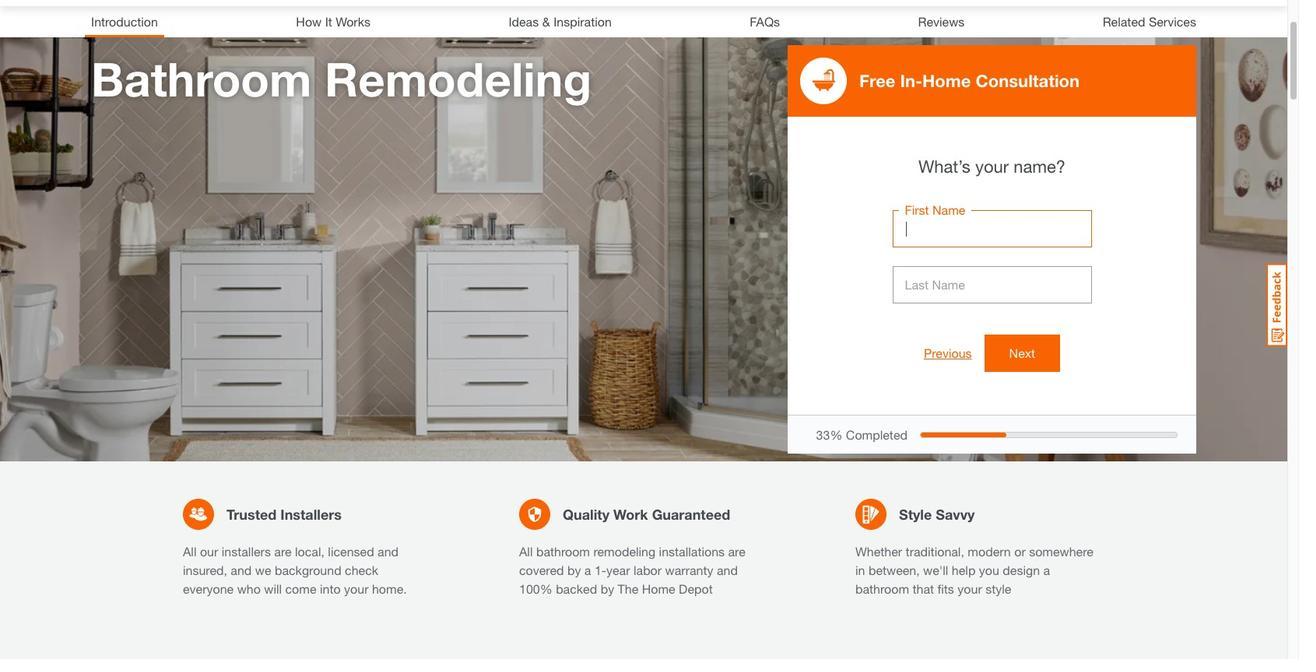 Task type: describe. For each thing, give the bounding box(es) containing it.
into
[[320, 581, 341, 596]]

are inside all our installers are local, licensed and insured, and we background check everyone who will come into your home.
[[274, 544, 292, 559]]

home inside all bathroom remodeling installations are covered by a 1-year labor warranty and 100% backed by the home depot
[[642, 581, 675, 596]]

ideas & inspiration
[[509, 14, 612, 29]]

somewhere
[[1029, 544, 1093, 559]]

whether
[[855, 544, 902, 559]]

or
[[1014, 544, 1026, 559]]

help
[[952, 563, 976, 578]]

related
[[1103, 14, 1145, 29]]

warranty
[[665, 563, 713, 578]]

year
[[606, 563, 630, 578]]

remodeling
[[593, 544, 656, 559]]

trusted installers
[[227, 506, 342, 523]]

how it works
[[296, 14, 371, 29]]

a inside whether traditional, modern or somewhere in between, we'll help you design a bathroom that fits your style
[[1043, 563, 1050, 578]]

style
[[899, 506, 932, 523]]

traditional,
[[906, 544, 964, 559]]

bathroom inside whether traditional, modern or somewhere in between, we'll help you design a bathroom that fits your style
[[855, 581, 909, 596]]

bathroom
[[91, 51, 312, 107]]

local,
[[295, 544, 325, 559]]

background
[[275, 563, 341, 578]]

backed
[[556, 581, 597, 596]]

our
[[200, 544, 218, 559]]

related services
[[1103, 14, 1196, 29]]

bathroom inside all bathroom remodeling installations are covered by a 1-year labor warranty and 100% backed by the home depot
[[536, 544, 590, 559]]

0 vertical spatial home
[[922, 71, 971, 91]]

in
[[855, 563, 865, 578]]

are inside all bathroom remodeling installations are covered by a 1-year labor warranty and 100% backed by the home depot
[[728, 544, 745, 559]]

free
[[859, 71, 896, 91]]

your inside all our installers are local, licensed and insured, and we background check everyone who will come into your home.
[[344, 581, 369, 596]]

in-
[[900, 71, 922, 91]]

all for quality work guaranteed
[[519, 544, 533, 559]]

completed
[[846, 427, 908, 442]]

who
[[237, 581, 261, 596]]

covered
[[519, 563, 564, 578]]

style savvy
[[899, 506, 975, 523]]

consultation
[[976, 71, 1080, 91]]

feedback link image
[[1266, 263, 1287, 347]]

and inside all bathroom remodeling installations are covered by a 1-year labor warranty and 100% backed by the home depot
[[717, 563, 738, 578]]

a inside all bathroom remodeling installations are covered by a 1-year labor warranty and 100% backed by the home depot
[[584, 563, 591, 578]]

33%
[[816, 427, 843, 442]]

installers
[[280, 506, 342, 523]]

100%
[[519, 581, 552, 596]]

trusted
[[227, 506, 277, 523]]

depot
[[679, 581, 713, 596]]

what's your name?
[[918, 156, 1066, 177]]

it
[[325, 14, 332, 29]]

your right what's
[[975, 156, 1009, 177]]

1-
[[595, 563, 606, 578]]

33% completed
[[816, 427, 908, 442]]

will
[[264, 581, 282, 596]]

installers
[[222, 544, 271, 559]]

name?
[[1014, 156, 1066, 177]]

how
[[296, 14, 322, 29]]



Task type: vqa. For each thing, say whether or not it's contained in the screenshot.
"Concrete Tools"
no



Task type: locate. For each thing, give the bounding box(es) containing it.
by up backed
[[567, 563, 581, 578]]

that
[[913, 581, 934, 596]]

a down somewhere
[[1043, 563, 1050, 578]]

what's
[[918, 156, 970, 177]]

2 are from the left
[[728, 544, 745, 559]]

all
[[183, 544, 197, 559], [519, 544, 533, 559]]

we
[[255, 563, 271, 578]]

1 are from the left
[[274, 544, 292, 559]]

and down installers
[[231, 563, 252, 578]]

between,
[[869, 563, 920, 578]]

0 horizontal spatial a
[[584, 563, 591, 578]]

free in-home consultation
[[859, 71, 1080, 91]]

next button
[[984, 335, 1060, 372]]

bathroom up covered
[[536, 544, 590, 559]]

1 vertical spatial bathroom
[[855, 581, 909, 596]]

services
[[1149, 14, 1196, 29]]

fits
[[938, 581, 954, 596]]

ideas
[[509, 14, 539, 29]]

bathroom down between,
[[855, 581, 909, 596]]

1 vertical spatial home
[[642, 581, 675, 596]]

home
[[922, 71, 971, 91], [642, 581, 675, 596]]

all inside all bathroom remodeling installations are covered by a 1-year labor warranty and 100% backed by the home depot
[[519, 544, 533, 559]]

and right warranty
[[717, 563, 738, 578]]

0 horizontal spatial all
[[183, 544, 197, 559]]

a
[[584, 563, 591, 578], [1043, 563, 1050, 578]]

faqs
[[750, 14, 780, 29]]

are right installations
[[728, 544, 745, 559]]

previous link
[[924, 344, 972, 363]]

0 horizontal spatial bathroom
[[536, 544, 590, 559]]

we'll
[[923, 563, 948, 578]]

quality work guaranteed
[[563, 506, 730, 523]]

1 horizontal spatial and
[[378, 544, 399, 559]]

work
[[613, 506, 648, 523]]

savvy
[[936, 506, 975, 523]]

reviews
[[918, 14, 965, 29]]

your down check
[[344, 581, 369, 596]]

guaranteed
[[652, 506, 730, 523]]

installations
[[659, 544, 725, 559]]

and
[[378, 544, 399, 559], [231, 563, 252, 578], [717, 563, 738, 578]]

all left our
[[183, 544, 197, 559]]

quality
[[563, 506, 609, 523]]

0 vertical spatial by
[[567, 563, 581, 578]]

a left 1-
[[584, 563, 591, 578]]

2 a from the left
[[1043, 563, 1050, 578]]

home down the labor
[[642, 581, 675, 596]]

come
[[285, 581, 316, 596]]

by down 1-
[[601, 581, 614, 596]]

introduction
[[91, 14, 158, 29]]

home down reviews
[[922, 71, 971, 91]]

check
[[345, 563, 378, 578]]

&
[[542, 14, 550, 29]]

1 all from the left
[[183, 544, 197, 559]]

all for trusted installers
[[183, 544, 197, 559]]

0 vertical spatial bathroom
[[536, 544, 590, 559]]

remodeling
[[325, 51, 592, 107]]

design
[[1003, 563, 1040, 578]]

home.
[[372, 581, 407, 596]]

1 horizontal spatial all
[[519, 544, 533, 559]]

all bathroom remodeling installations are covered by a 1-year labor warranty and 100% backed by the home depot
[[519, 544, 745, 596]]

licensed
[[328, 544, 374, 559]]

your down 'help'
[[958, 581, 982, 596]]

previous
[[924, 346, 972, 360]]

bathroom
[[536, 544, 590, 559], [855, 581, 909, 596]]

2 all from the left
[[519, 544, 533, 559]]

your
[[975, 156, 1009, 177], [344, 581, 369, 596], [958, 581, 982, 596]]

1 a from the left
[[584, 563, 591, 578]]

inspiration
[[554, 14, 612, 29]]

1 horizontal spatial are
[[728, 544, 745, 559]]

None field
[[892, 210, 1092, 248], [892, 266, 1092, 304], [892, 210, 1092, 248], [892, 266, 1092, 304]]

0 horizontal spatial home
[[642, 581, 675, 596]]

are
[[274, 544, 292, 559], [728, 544, 745, 559]]

works
[[336, 14, 371, 29]]

whether traditional, modern or somewhere in between, we'll help you design a bathroom that fits your style
[[855, 544, 1093, 596]]

by
[[567, 563, 581, 578], [601, 581, 614, 596]]

1 horizontal spatial by
[[601, 581, 614, 596]]

2 horizontal spatial and
[[717, 563, 738, 578]]

the
[[618, 581, 638, 596]]

1 vertical spatial by
[[601, 581, 614, 596]]

your inside whether traditional, modern or somewhere in between, we'll help you design a bathroom that fits your style
[[958, 581, 982, 596]]

everyone
[[183, 581, 234, 596]]

all our installers are local, licensed and insured, and we background check everyone who will come into your home.
[[183, 544, 407, 596]]

style
[[986, 581, 1011, 596]]

0 horizontal spatial are
[[274, 544, 292, 559]]

all up covered
[[519, 544, 533, 559]]

insured,
[[183, 563, 227, 578]]

labor
[[634, 563, 662, 578]]

bathroom remodeling
[[91, 51, 592, 107]]

0 horizontal spatial and
[[231, 563, 252, 578]]

next
[[1009, 346, 1035, 360]]

all inside all our installers are local, licensed and insured, and we background check everyone who will come into your home.
[[183, 544, 197, 559]]

1 horizontal spatial a
[[1043, 563, 1050, 578]]

modern
[[968, 544, 1011, 559]]

you
[[979, 563, 999, 578]]

1 horizontal spatial bathroom
[[855, 581, 909, 596]]

and up check
[[378, 544, 399, 559]]

are left local,
[[274, 544, 292, 559]]

0 horizontal spatial by
[[567, 563, 581, 578]]

1 horizontal spatial home
[[922, 71, 971, 91]]



